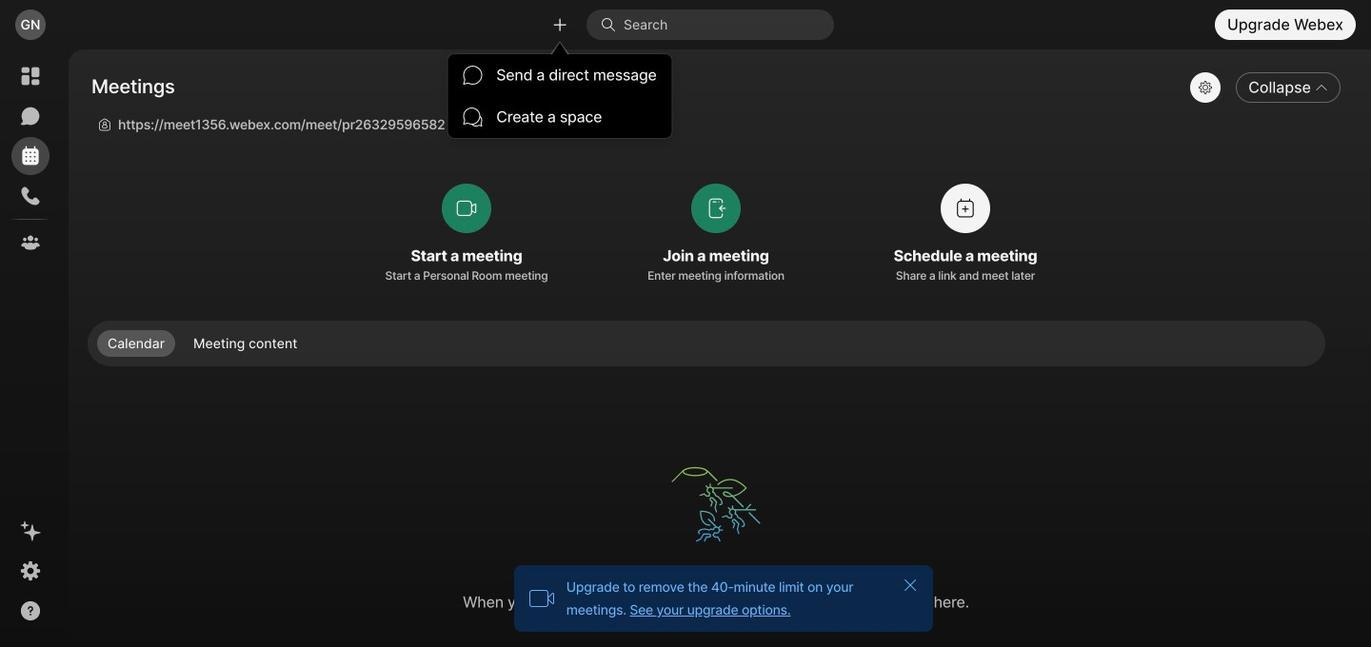Task type: vqa. For each thing, say whether or not it's contained in the screenshot.
third list item from the bottom
no



Task type: locate. For each thing, give the bounding box(es) containing it.
camera_28 image
[[529, 586, 555, 612]]

chat_20 image
[[463, 66, 482, 85]]

chat group_20 image
[[463, 108, 482, 127]]

webex tab list
[[11, 57, 50, 262]]

cancel_16 image
[[903, 578, 918, 593]]

navigation
[[0, 50, 61, 648]]

menu bar
[[448, 54, 672, 138]]



